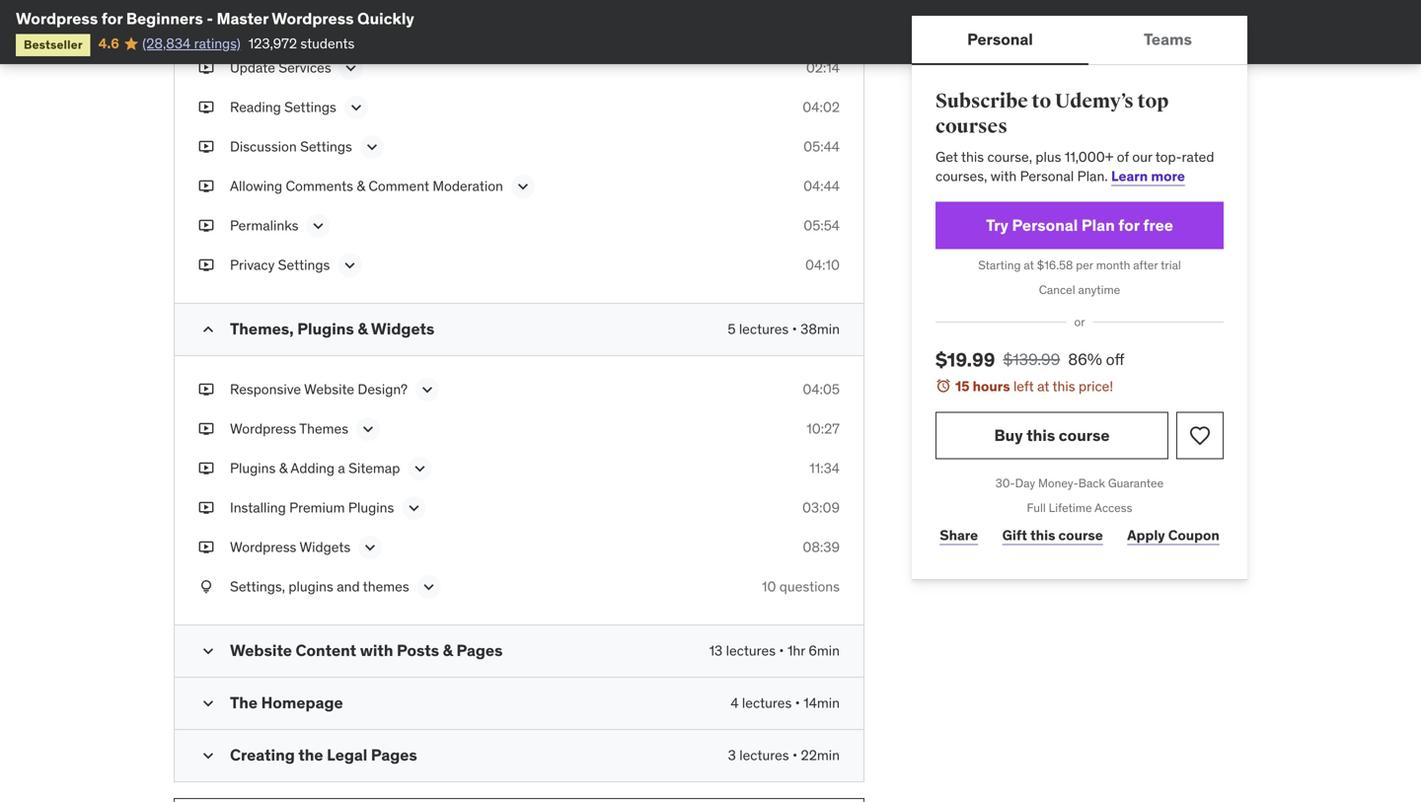 Task type: locate. For each thing, give the bounding box(es) containing it.
xsmall image for wordpress themes
[[198, 420, 214, 439]]

86%
[[1069, 349, 1103, 370]]

(28,834 ratings)
[[142, 34, 241, 52]]

learn more link
[[1112, 167, 1186, 185]]

1 course from the top
[[1059, 425, 1110, 446]]

9 xsmall image from the top
[[198, 459, 214, 479]]

pages right the posts
[[457, 641, 503, 661]]

3 small image from the top
[[198, 694, 218, 714]]

xsmall image for reading settings
[[198, 98, 214, 117]]

plugins & adding a sitemap
[[230, 460, 400, 478]]

wordpress for widgets
[[230, 539, 297, 557]]

wordpress widgets
[[230, 539, 351, 557]]

permalinks
[[230, 217, 299, 235]]

6min
[[809, 642, 840, 660]]

comments
[[286, 177, 353, 195]]

0 horizontal spatial website
[[230, 641, 292, 661]]

0 vertical spatial at
[[1024, 258, 1035, 273]]

show lecture description image
[[341, 58, 361, 78], [309, 216, 328, 236], [340, 256, 360, 276], [418, 380, 437, 400], [358, 420, 378, 440], [419, 578, 439, 597]]

wordpress down installing
[[230, 539, 297, 557]]

1 horizontal spatial at
[[1038, 377, 1050, 395]]

5 xsmall image from the top
[[198, 177, 214, 196]]

top-
[[1156, 148, 1182, 166]]

this up courses,
[[962, 148, 984, 166]]

30-day money-back guarantee full lifetime access
[[996, 476, 1164, 516]]

coupon
[[1169, 527, 1220, 545]]

1 small image from the top
[[198, 320, 218, 340]]

themes,
[[230, 319, 294, 339]]

xsmall image for settings, plugins and themes
[[198, 578, 214, 597]]

this right buy
[[1027, 425, 1056, 446]]

1 vertical spatial for
[[1119, 215, 1140, 235]]

10 questions
[[762, 578, 840, 596]]

xsmall image for wordpress
[[198, 538, 214, 558]]

tab list
[[912, 16, 1248, 65]]

0 vertical spatial course
[[1059, 425, 1110, 446]]

2 small image from the top
[[198, 642, 218, 662]]

15 hours left at this price!
[[956, 377, 1114, 395]]

0 vertical spatial personal
[[968, 29, 1033, 49]]

for
[[101, 8, 123, 29], [1119, 215, 1140, 235]]

personal
[[968, 29, 1033, 49], [1020, 167, 1074, 185], [1012, 215, 1078, 235]]

lectures right 13
[[726, 642, 776, 660]]

plugins up installing
[[230, 460, 276, 478]]

10 xsmall image from the top
[[198, 578, 214, 597]]

wordpress down responsive
[[230, 420, 297, 438]]

day
[[1015, 476, 1036, 491]]

with down course,
[[991, 167, 1017, 185]]

wordpress
[[16, 8, 98, 29], [272, 8, 354, 29], [230, 420, 297, 438], [230, 539, 297, 557]]

0 vertical spatial widgets
[[371, 319, 435, 339]]

plugins up responsive website design?
[[297, 319, 354, 339]]

1 xsmall image from the top
[[198, 380, 214, 400]]

&
[[357, 177, 365, 195], [358, 319, 368, 339], [279, 460, 288, 478], [443, 641, 453, 661]]

0 vertical spatial with
[[991, 167, 1017, 185]]

try
[[986, 215, 1009, 235]]

try personal plan for free
[[986, 215, 1174, 235]]

course down lifetime
[[1059, 527, 1104, 545]]

show lecture description image
[[346, 98, 366, 118], [362, 137, 382, 157], [513, 177, 533, 197], [410, 459, 430, 479], [404, 499, 424, 519], [361, 538, 380, 558]]

personal inside button
[[968, 29, 1033, 49]]

1 vertical spatial small image
[[198, 642, 218, 662]]

xsmall image left installing
[[198, 499, 214, 518]]

2 vertical spatial small image
[[198, 694, 218, 714]]

settings for reading settings
[[284, 98, 336, 116]]

personal button
[[912, 16, 1089, 63]]

1 vertical spatial plugins
[[230, 460, 276, 478]]

tab list containing personal
[[912, 16, 1248, 65]]

course inside button
[[1059, 425, 1110, 446]]

this inside get this course, plus 11,000+ of our top-rated courses, with personal plan.
[[962, 148, 984, 166]]

settings up services
[[278, 19, 330, 37]]

xsmall image for update services
[[198, 58, 214, 78]]

this for buy
[[1027, 425, 1056, 446]]

try personal plan for free link
[[936, 202, 1224, 249]]

xsmall image for allowing comments & comment moderation
[[198, 177, 214, 196]]

2 vertical spatial xsmall image
[[198, 538, 214, 558]]

0 horizontal spatial with
[[360, 641, 393, 661]]

allowing comments & comment moderation
[[230, 177, 503, 195]]

1 vertical spatial xsmall image
[[198, 499, 214, 518]]

7 xsmall image from the top
[[198, 256, 214, 275]]

off
[[1106, 349, 1125, 370]]

for up 4.6
[[101, 8, 123, 29]]

xsmall image
[[198, 380, 214, 400], [198, 499, 214, 518], [198, 538, 214, 558]]

students
[[301, 34, 355, 52]]

free
[[1144, 215, 1174, 235]]

responsive
[[230, 381, 301, 399]]

price!
[[1079, 377, 1114, 395]]

course up back
[[1059, 425, 1110, 446]]

for left free
[[1119, 215, 1140, 235]]

2 xsmall image from the top
[[198, 58, 214, 78]]

wordpress up bestseller
[[16, 8, 98, 29]]

10:27
[[807, 420, 840, 438]]

show lecture description image down comments
[[309, 216, 328, 236]]

teams
[[1144, 29, 1193, 49]]

2 course from the top
[[1059, 527, 1104, 545]]

settings right privacy
[[278, 256, 330, 274]]

xsmall image for installing
[[198, 499, 214, 518]]

lectures for widgets
[[739, 321, 789, 338]]

11:34
[[810, 460, 840, 478]]

8 xsmall image from the top
[[198, 420, 214, 439]]

• for posts
[[779, 642, 784, 660]]

settings for discussion settings
[[300, 138, 352, 156]]

4 xsmall image from the top
[[198, 137, 214, 157]]

2 xsmall image from the top
[[198, 499, 214, 518]]

xsmall image left responsive
[[198, 380, 214, 400]]

2 vertical spatial plugins
[[348, 499, 394, 517]]

show lecture description image for wordpress themes
[[358, 420, 378, 440]]

website up 'themes'
[[304, 381, 354, 399]]

& left comment
[[357, 177, 365, 195]]

premium
[[289, 499, 345, 517]]

personal up subscribe
[[968, 29, 1033, 49]]

at right left
[[1038, 377, 1050, 395]]

• for pages
[[793, 747, 798, 765]]

xsmall image
[[198, 19, 214, 38], [198, 58, 214, 78], [198, 98, 214, 117], [198, 137, 214, 157], [198, 177, 214, 196], [198, 216, 214, 236], [198, 256, 214, 275], [198, 420, 214, 439], [198, 459, 214, 479], [198, 578, 214, 597]]

14min
[[804, 695, 840, 713]]

1 horizontal spatial for
[[1119, 215, 1140, 235]]

1 vertical spatial course
[[1059, 527, 1104, 545]]

3
[[728, 747, 736, 765]]

small image for themes,
[[198, 320, 218, 340]]

creating the legal pages
[[230, 746, 417, 766]]

at
[[1024, 258, 1035, 273], [1038, 377, 1050, 395]]

show lecture description image for allowing comments & comment moderation
[[513, 177, 533, 197]]

04:05
[[803, 381, 840, 399]]

buy
[[995, 425, 1023, 446]]

top
[[1138, 89, 1169, 114]]

6 xsmall image from the top
[[198, 216, 214, 236]]

at left $16.58
[[1024, 258, 1035, 273]]

settings for writing settings
[[278, 19, 330, 37]]

learn more
[[1112, 167, 1186, 185]]

0 vertical spatial for
[[101, 8, 123, 29]]

1 vertical spatial pages
[[371, 746, 417, 766]]

30-
[[996, 476, 1015, 491]]

plugins
[[289, 578, 334, 596]]

quickly
[[357, 8, 414, 29]]

3 xsmall image from the top
[[198, 98, 214, 117]]

show lecture description image for reading settings
[[346, 98, 366, 118]]

this left price!
[[1053, 377, 1076, 395]]

show lecture description image up themes, plugins & widgets on the left top
[[340, 256, 360, 276]]

& right the posts
[[443, 641, 453, 661]]

services
[[279, 59, 331, 77]]

wordpress for beginners - master wordpress quickly
[[16, 8, 414, 29]]

this inside gift this course link
[[1031, 527, 1056, 545]]

show lecture description image up sitemap on the left of page
[[358, 420, 378, 440]]

lectures right 5
[[739, 321, 789, 338]]

• left 1hr
[[779, 642, 784, 660]]

small image
[[198, 320, 218, 340], [198, 642, 218, 662], [198, 694, 218, 714]]

show lecture description image for responsive website design?
[[418, 380, 437, 400]]

0 vertical spatial xsmall image
[[198, 380, 214, 400]]

questions
[[780, 578, 840, 596]]

show lecture description image for settings, plugins and themes
[[419, 578, 439, 597]]

at inside starting at $16.58 per month after trial cancel anytime
[[1024, 258, 1035, 273]]

• left 38min
[[792, 321, 797, 338]]

(28,834
[[142, 34, 191, 52]]

show lecture description image right the design?
[[418, 380, 437, 400]]

1 vertical spatial with
[[360, 641, 393, 661]]

13
[[709, 642, 723, 660]]

the homepage
[[230, 693, 343, 713]]

course
[[1059, 425, 1110, 446], [1059, 527, 1104, 545]]

•
[[792, 321, 797, 338], [779, 642, 784, 660], [795, 695, 800, 713], [793, 747, 798, 765]]

settings up comments
[[300, 138, 352, 156]]

homepage
[[261, 693, 343, 713]]

pages right legal
[[371, 746, 417, 766]]

widgets
[[371, 319, 435, 339], [300, 539, 351, 557]]

1 horizontal spatial with
[[991, 167, 1017, 185]]

0 vertical spatial small image
[[198, 320, 218, 340]]

1 vertical spatial widgets
[[300, 539, 351, 557]]

22min
[[801, 747, 840, 765]]

money-
[[1039, 476, 1079, 491]]

buy this course
[[995, 425, 1110, 446]]

with left the posts
[[360, 641, 393, 661]]

xsmall image for plugins & adding a sitemap
[[198, 459, 214, 479]]

and
[[337, 578, 360, 596]]

buy this course button
[[936, 412, 1169, 460]]

plugins down sitemap on the left of page
[[348, 499, 394, 517]]

xsmall image left wordpress widgets
[[198, 538, 214, 558]]

after
[[1134, 258, 1158, 273]]

settings down services
[[284, 98, 336, 116]]

with
[[991, 167, 1017, 185], [360, 641, 393, 661]]

show lecture description image down students
[[341, 58, 361, 78]]

cancel
[[1039, 282, 1076, 297]]

back
[[1079, 476, 1106, 491]]

3 xsmall image from the top
[[198, 538, 214, 558]]

show lecture description image for update services
[[341, 58, 361, 78]]

1 vertical spatial personal
[[1020, 167, 1074, 185]]

& up the design?
[[358, 319, 368, 339]]

• left 22min
[[793, 747, 798, 765]]

website up the
[[230, 641, 292, 661]]

123,972 students
[[249, 34, 355, 52]]

0 horizontal spatial at
[[1024, 258, 1035, 273]]

apply
[[1128, 527, 1166, 545]]

0 vertical spatial pages
[[457, 641, 503, 661]]

personal up $16.58
[[1012, 215, 1078, 235]]

gift
[[1003, 527, 1028, 545]]

xsmall image for privacy settings
[[198, 256, 214, 275]]

this right gift
[[1031, 527, 1056, 545]]

show lecture description image for privacy settings
[[340, 256, 360, 276]]

lectures right 3
[[740, 747, 789, 765]]

beginners
[[126, 8, 203, 29]]

widgets up the design?
[[371, 319, 435, 339]]

personal down plus
[[1020, 167, 1074, 185]]

subscribe to udemy's top courses
[[936, 89, 1169, 139]]

0 vertical spatial plugins
[[297, 319, 354, 339]]

course,
[[988, 148, 1033, 166]]

show lecture description image right "themes"
[[419, 578, 439, 597]]

xsmall image for discussion settings
[[198, 137, 214, 157]]

this inside buy this course button
[[1027, 425, 1056, 446]]

0 vertical spatial website
[[304, 381, 354, 399]]

show lecture description image for wordpress widgets
[[361, 538, 380, 558]]

widgets up settings, plugins and themes
[[300, 539, 351, 557]]



Task type: vqa. For each thing, say whether or not it's contained in the screenshot.
Have
no



Task type: describe. For each thing, give the bounding box(es) containing it.
bestseller
[[24, 37, 83, 52]]

with inside get this course, plus 11,000+ of our top-rated courses, with personal plan.
[[991, 167, 1017, 185]]

wordpress for themes
[[230, 420, 297, 438]]

123,972
[[249, 34, 297, 52]]

the
[[230, 693, 258, 713]]

1 horizontal spatial widgets
[[371, 319, 435, 339]]

xsmall image for permalinks
[[198, 216, 214, 236]]

course for gift this course
[[1059, 527, 1104, 545]]

of
[[1117, 148, 1129, 166]]

guarantee
[[1109, 476, 1164, 491]]

themes
[[299, 420, 349, 438]]

update services
[[230, 59, 331, 77]]

0 horizontal spatial for
[[101, 8, 123, 29]]

13 lectures • 1hr 6min
[[709, 642, 840, 660]]

course for buy this course
[[1059, 425, 1110, 446]]

show lecture description image for permalinks
[[309, 216, 328, 236]]

subscribe
[[936, 89, 1028, 114]]

privacy
[[230, 256, 275, 274]]

to
[[1032, 89, 1052, 114]]

learn
[[1112, 167, 1148, 185]]

reading
[[230, 98, 281, 116]]

our
[[1133, 148, 1153, 166]]

4 lectures • 14min
[[731, 695, 840, 713]]

udemy's
[[1055, 89, 1134, 114]]

small image
[[198, 747, 218, 766]]

or
[[1075, 315, 1085, 330]]

writing settings
[[230, 19, 330, 37]]

small image for website
[[198, 642, 218, 662]]

lectures for posts
[[726, 642, 776, 660]]

per
[[1076, 258, 1094, 273]]

lectures right 4
[[742, 695, 792, 713]]

reading settings
[[230, 98, 336, 116]]

lectures for pages
[[740, 747, 789, 765]]

allowing
[[230, 177, 282, 195]]

$19.99
[[936, 348, 996, 372]]

share button
[[936, 516, 983, 556]]

plan
[[1082, 215, 1115, 235]]

posts
[[397, 641, 439, 661]]

small image for the
[[198, 694, 218, 714]]

02:14
[[806, 59, 840, 77]]

04:44
[[804, 177, 840, 195]]

installing premium plugins
[[230, 499, 394, 517]]

apply coupon
[[1128, 527, 1220, 545]]

• for widgets
[[792, 321, 797, 338]]

settings for privacy settings
[[278, 256, 330, 274]]

08:39
[[803, 539, 840, 557]]

courses,
[[936, 167, 988, 185]]

& left adding
[[279, 460, 288, 478]]

installing
[[230, 499, 286, 517]]

update
[[230, 59, 275, 77]]

wishlist image
[[1189, 424, 1212, 448]]

10
[[762, 578, 776, 596]]

discussion settings
[[230, 138, 352, 156]]

show lecture description image for installing premium plugins
[[404, 499, 424, 519]]

month
[[1097, 258, 1131, 273]]

teams button
[[1089, 16, 1248, 63]]

show lecture description image for discussion settings
[[362, 137, 382, 157]]

content
[[296, 641, 357, 661]]

wordpress themes
[[230, 420, 349, 438]]

sitemap
[[349, 460, 400, 478]]

$16.58
[[1037, 258, 1073, 273]]

design?
[[358, 381, 408, 399]]

moderation
[[433, 177, 503, 195]]

1 xsmall image from the top
[[198, 19, 214, 38]]

-
[[207, 8, 213, 29]]

5 lectures • 38min
[[728, 321, 840, 338]]

5
[[728, 321, 736, 338]]

trial
[[1161, 258, 1182, 273]]

• left 14min
[[795, 695, 800, 713]]

xsmall image for responsive
[[198, 380, 214, 400]]

1 vertical spatial website
[[230, 641, 292, 661]]

settings,
[[230, 578, 285, 596]]

1 vertical spatial at
[[1038, 377, 1050, 395]]

1 horizontal spatial pages
[[457, 641, 503, 661]]

get this course, plus 11,000+ of our top-rated courses, with personal plan.
[[936, 148, 1215, 185]]

0 horizontal spatial widgets
[[300, 539, 351, 557]]

creating
[[230, 746, 295, 766]]

courses
[[936, 115, 1008, 139]]

show lecture description image for plugins & adding a sitemap
[[410, 459, 430, 479]]

personal inside get this course, plus 11,000+ of our top-rated courses, with personal plan.
[[1020, 167, 1074, 185]]

05:54
[[804, 217, 840, 235]]

wordpress for for
[[16, 8, 98, 29]]

plus
[[1036, 148, 1062, 166]]

1 horizontal spatial website
[[304, 381, 354, 399]]

discussion
[[230, 138, 297, 156]]

wordpress up "123,972 students"
[[272, 8, 354, 29]]

a
[[338, 460, 345, 478]]

writing
[[230, 19, 275, 37]]

get
[[936, 148, 958, 166]]

responsive website design?
[[230, 381, 408, 399]]

alarm image
[[936, 378, 952, 394]]

2 vertical spatial personal
[[1012, 215, 1078, 235]]

38min
[[801, 321, 840, 338]]

this for get
[[962, 148, 984, 166]]

0 horizontal spatial pages
[[371, 746, 417, 766]]

adding
[[291, 460, 335, 478]]

starting
[[979, 258, 1021, 273]]

master
[[217, 8, 269, 29]]

rated
[[1182, 148, 1215, 166]]

lifetime
[[1049, 500, 1092, 516]]

apply coupon button
[[1124, 516, 1224, 556]]

plan.
[[1078, 167, 1108, 185]]

this for gift
[[1031, 527, 1056, 545]]

$19.99 $139.99 86% off
[[936, 348, 1125, 372]]

3 lectures • 22min
[[728, 747, 840, 765]]



